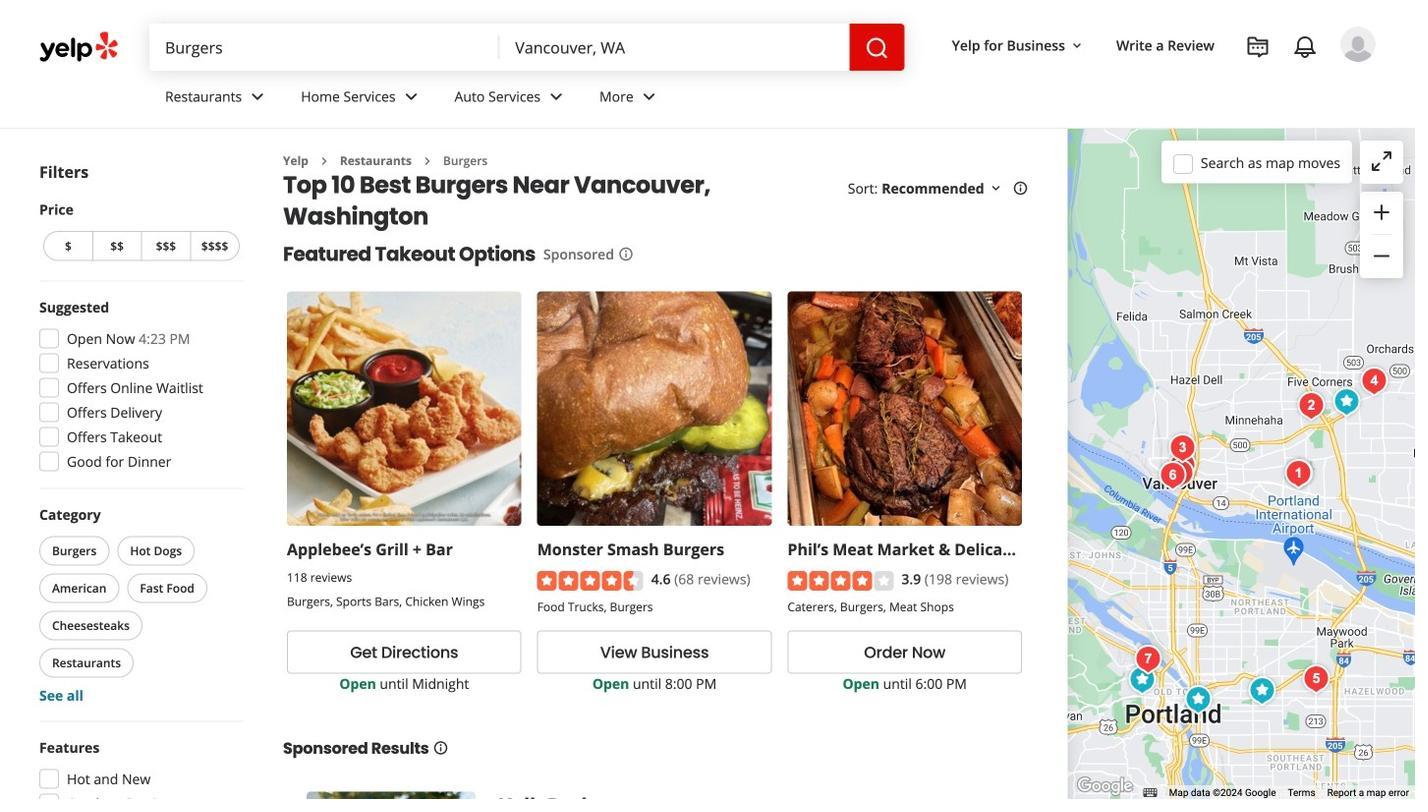 Task type: vqa. For each thing, say whether or not it's contained in the screenshot.
Applebee's Grill + Bar icon
yes



Task type: locate. For each thing, give the bounding box(es) containing it.
None field
[[149, 24, 500, 71], [500, 24, 850, 71]]

keyboard shortcuts image
[[1144, 789, 1158, 797]]

ben's bottle shop image
[[1280, 454, 1320, 494]]

0 horizontal spatial 16 info v2 image
[[618, 246, 634, 262]]

16 chevron down v2 image
[[989, 181, 1004, 196]]

1 24 chevron down v2 image from the left
[[246, 85, 270, 109]]

24 chevron down v2 image
[[545, 85, 568, 109]]

24 chevron down v2 image down things to do, nail salons, plumbers text field in the top left of the page
[[246, 85, 270, 109]]

1 vertical spatial 16 info v2 image
[[618, 246, 634, 262]]

2 24 chevron down v2 image from the left
[[400, 85, 423, 109]]

16 chevron right v2 image
[[316, 153, 332, 169]]

3 24 chevron down v2 image from the left
[[638, 85, 661, 109]]

google image
[[1073, 774, 1138, 799]]

24 chevron down v2 image
[[246, 85, 270, 109], [400, 85, 423, 109], [638, 85, 661, 109]]

loowit brewing company image
[[1161, 454, 1201, 494]]

16 info v2 image
[[1013, 181, 1029, 196], [618, 246, 634, 262]]

3.9 star rating image
[[788, 571, 894, 591]]

1 none field from the left
[[149, 24, 500, 71]]

stack 571 burger and whiskey bar image
[[1154, 456, 1193, 495]]

0 horizontal spatial 24 chevron down v2 image
[[246, 85, 270, 109]]

2 horizontal spatial 24 chevron down v2 image
[[638, 85, 661, 109]]

zoom in image
[[1370, 201, 1394, 224]]

1 horizontal spatial 24 chevron down v2 image
[[400, 85, 423, 109]]

yolk broke image
[[1179, 680, 1218, 720]]

0 vertical spatial 16 info v2 image
[[1013, 181, 1029, 196]]

none field things to do, nail salons, plumbers
[[149, 24, 500, 71]]

smack town image
[[1292, 386, 1331, 426]]

bless your heart burgers image
[[1279, 454, 1319, 494]]

None search field
[[149, 24, 905, 71]]

group
[[1361, 192, 1404, 278], [39, 200, 244, 265], [33, 297, 244, 477], [35, 505, 244, 705], [33, 738, 244, 799]]

24 chevron down v2 image up 16 chevron right v2 image
[[400, 85, 423, 109]]

crave grille image
[[1355, 362, 1394, 401]]

brothers cascadia evergreen pub image
[[1163, 446, 1203, 486]]

2 none field from the left
[[500, 24, 850, 71]]

expand map image
[[1370, 149, 1394, 173]]

24 chevron down v2 image down address, neighborhood, city, state or zip text field
[[638, 85, 661, 109]]

search image
[[866, 36, 889, 60]]

map region
[[898, 72, 1416, 799]]

applebee's grill + bar image
[[1328, 382, 1367, 422]]

16 info v2 image
[[433, 740, 449, 756]]



Task type: describe. For each thing, give the bounding box(es) containing it.
notifications image
[[1294, 35, 1317, 59]]

monster smash burgers image
[[1243, 671, 1282, 711]]

1 horizontal spatial 16 info v2 image
[[1013, 181, 1029, 196]]

user actions element
[[937, 25, 1404, 146]]

16 chevron right v2 image
[[420, 153, 435, 169]]

16 chevron down v2 image
[[1070, 38, 1085, 54]]

things to do, nail salons, plumbers text field
[[149, 24, 500, 71]]

4.6 star rating image
[[537, 571, 644, 591]]

business categories element
[[149, 71, 1376, 128]]

projects image
[[1247, 35, 1270, 59]]

phil's meat market & delicatessen image
[[1123, 661, 1162, 700]]

goon burger image
[[1163, 429, 1203, 468]]

address, neighborhood, city, state or zip text field
[[500, 24, 850, 71]]

none field address, neighborhood, city, state or zip
[[500, 24, 850, 71]]

zoom out image
[[1370, 244, 1394, 268]]

mr big burger image
[[1297, 660, 1336, 699]]

tip top burger shop image
[[1129, 640, 1168, 679]]

ruby a. image
[[1341, 27, 1376, 62]]



